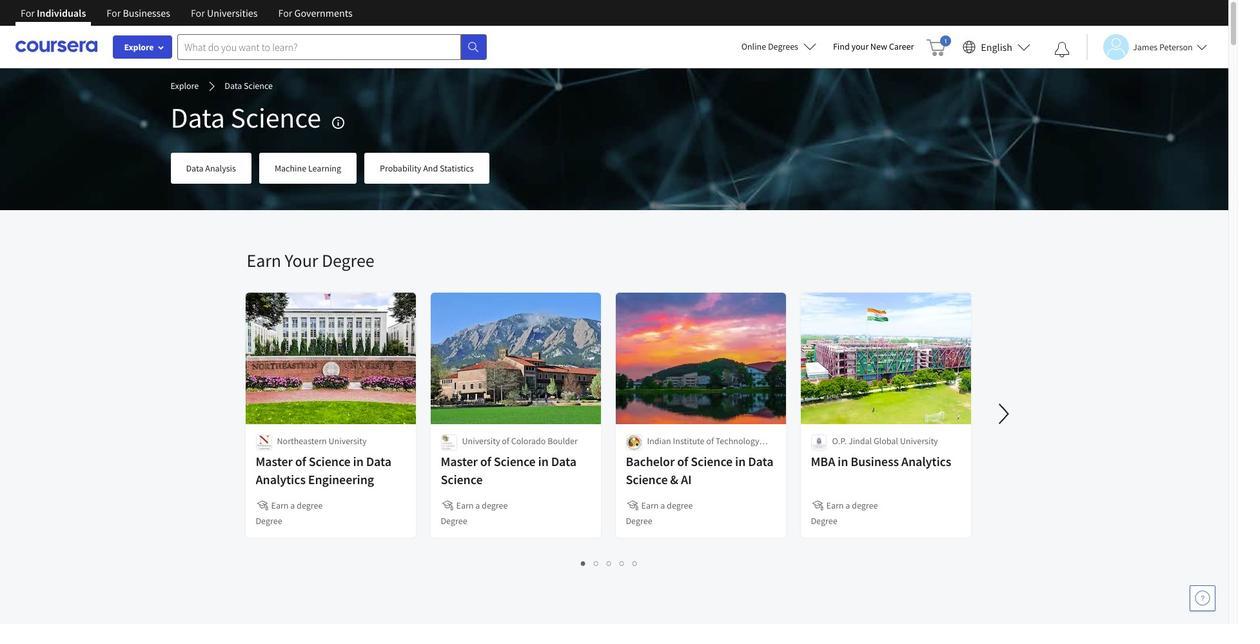 Task type: locate. For each thing, give the bounding box(es) containing it.
data left 'analysis'
[[186, 162, 204, 174]]

1 horizontal spatial analytics
[[902, 453, 952, 470]]

earn a degree down &
[[642, 500, 693, 512]]

earn a degree for master of science in data science
[[456, 500, 508, 512]]

data science up 'analysis'
[[171, 100, 321, 135]]

list containing 1
[[247, 556, 972, 571]]

What do you want to learn? text field
[[177, 34, 461, 60]]

0 horizontal spatial explore
[[124, 41, 154, 53]]

for
[[21, 6, 35, 19], [107, 6, 121, 19], [191, 6, 205, 19], [278, 6, 292, 19]]

earn a degree down master of science in data science
[[456, 500, 508, 512]]

business
[[851, 453, 899, 470]]

of inside 'bachelor of science in data science & ai'
[[677, 453, 689, 470]]

data right explore link
[[225, 80, 242, 92]]

online degrees button
[[731, 32, 827, 61]]

1 earn a degree from the left
[[271, 500, 323, 512]]

1 for from the left
[[21, 6, 35, 19]]

a down master of science in data science
[[476, 500, 480, 512]]

of inside master of science in data science
[[480, 453, 491, 470]]

2 in from the left
[[538, 453, 549, 470]]

for for individuals
[[21, 6, 35, 19]]

master inside master of science in data analytics engineering
[[256, 453, 293, 470]]

of left colorado
[[502, 435, 510, 447]]

4
[[620, 557, 625, 570]]

mba in business analytics
[[811, 453, 952, 470]]

data inside master of science in data analytics engineering
[[366, 453, 391, 470]]

4 degree from the left
[[852, 500, 878, 512]]

5
[[633, 557, 638, 570]]

3 earn a degree from the left
[[642, 500, 693, 512]]

4 earn a degree from the left
[[827, 500, 878, 512]]

degree for master of science in data analytics engineering
[[297, 500, 323, 512]]

data science
[[225, 80, 273, 92], [171, 100, 321, 135]]

None search field
[[177, 34, 487, 60]]

1 degree from the left
[[297, 500, 323, 512]]

probability
[[380, 162, 421, 174]]

northeastern university image
[[256, 435, 272, 451]]

1 vertical spatial explore
[[171, 80, 199, 92]]

1 vertical spatial analytics
[[256, 472, 306, 488]]

of up ai
[[677, 453, 689, 470]]

data inside 'bachelor of science in data science & ai'
[[748, 453, 774, 470]]

of for master of science in data analytics engineering
[[295, 453, 306, 470]]

2 master from the left
[[441, 453, 478, 470]]

degree for bachelor of science in data science & ai
[[667, 500, 693, 512]]

o.p.
[[832, 435, 847, 447]]

degree down &
[[667, 500, 693, 512]]

2 horizontal spatial university
[[900, 435, 938, 447]]

2
[[594, 557, 599, 570]]

james
[[1133, 41, 1158, 53]]

next slide image
[[989, 399, 1020, 430]]

of down university of colorado boulder at left bottom
[[480, 453, 491, 470]]

online degrees
[[742, 41, 799, 52]]

earn for mba in business analytics
[[827, 500, 844, 512]]

2 university from the left
[[462, 435, 500, 447]]

explore link
[[171, 79, 199, 94]]

explore down the explore popup button
[[171, 80, 199, 92]]

of inside indian institute of technology guwahati
[[707, 435, 714, 447]]

university of colorado boulder
[[462, 435, 578, 447]]

your
[[852, 41, 869, 52]]

of for bachelor of science in data science & ai
[[677, 453, 689, 470]]

of right institute at the bottom
[[707, 435, 714, 447]]

explore down for businesses
[[124, 41, 154, 53]]

analytics inside master of science in data analytics engineering
[[256, 472, 306, 488]]

for governments
[[278, 6, 353, 19]]

for for governments
[[278, 6, 292, 19]]

3 a from the left
[[661, 500, 665, 512]]

for for universities
[[191, 6, 205, 19]]

for left governments
[[278, 6, 292, 19]]

machine
[[275, 162, 307, 174]]

for left businesses
[[107, 6, 121, 19]]

4 in from the left
[[838, 453, 849, 470]]

master down university of colorado boulder image
[[441, 453, 478, 470]]

degree down master of science in data analytics engineering
[[297, 500, 323, 512]]

degree
[[322, 249, 374, 272], [256, 515, 282, 527], [441, 515, 467, 527], [626, 515, 653, 527], [811, 515, 838, 527]]

learning
[[308, 162, 341, 174]]

degree down business
[[852, 500, 878, 512]]

4 for from the left
[[278, 6, 292, 19]]

3 for from the left
[[191, 6, 205, 19]]

coursera image
[[15, 36, 97, 57]]

banner navigation
[[10, 0, 363, 35]]

data science right explore link
[[225, 80, 273, 92]]

explore
[[124, 41, 154, 53], [171, 80, 199, 92]]

machine learning
[[275, 162, 341, 174]]

engineering
[[308, 472, 374, 488]]

in down technology
[[735, 453, 746, 470]]

data
[[225, 80, 242, 92], [171, 100, 225, 135], [186, 162, 204, 174], [366, 453, 391, 470], [551, 453, 577, 470], [748, 453, 774, 470]]

of down northeastern
[[295, 453, 306, 470]]

in
[[353, 453, 364, 470], [538, 453, 549, 470], [735, 453, 746, 470], [838, 453, 849, 470]]

1 horizontal spatial university
[[462, 435, 500, 447]]

1 vertical spatial data science
[[171, 100, 321, 135]]

probability and statistics
[[380, 162, 474, 174]]

degree down master of science in data science
[[482, 500, 508, 512]]

businesses
[[123, 6, 170, 19]]

in up engineering
[[353, 453, 364, 470]]

degree for mba in business analytics
[[852, 500, 878, 512]]

2 a from the left
[[476, 500, 480, 512]]

analytics down northeastern university image
[[256, 472, 306, 488]]

2 earn a degree from the left
[[456, 500, 508, 512]]

in for bachelor of science in data science & ai
[[735, 453, 746, 470]]

a down master of science in data analytics engineering
[[290, 500, 295, 512]]

2 degree from the left
[[482, 500, 508, 512]]

for for businesses
[[107, 6, 121, 19]]

earn down mba
[[827, 500, 844, 512]]

probability and statistics link
[[365, 153, 489, 184]]

data up engineering
[[366, 453, 391, 470]]

earn a degree down master of science in data analytics engineering
[[271, 500, 323, 512]]

0 horizontal spatial university
[[329, 435, 367, 447]]

analytics
[[902, 453, 952, 470], [256, 472, 306, 488]]

a
[[290, 500, 295, 512], [476, 500, 480, 512], [661, 500, 665, 512], [846, 500, 850, 512]]

governments
[[295, 6, 353, 19]]

1 in from the left
[[353, 453, 364, 470]]

your
[[285, 249, 318, 272]]

0 horizontal spatial master
[[256, 453, 293, 470]]

of
[[502, 435, 510, 447], [707, 435, 714, 447], [295, 453, 306, 470], [480, 453, 491, 470], [677, 453, 689, 470]]

3 university from the left
[[900, 435, 938, 447]]

a down bachelor on the right bottom of the page
[[661, 500, 665, 512]]

4 a from the left
[[846, 500, 850, 512]]

1 horizontal spatial master
[[441, 453, 478, 470]]

explore inside popup button
[[124, 41, 154, 53]]

university right the global
[[900, 435, 938, 447]]

1 master from the left
[[256, 453, 293, 470]]

master inside master of science in data science
[[441, 453, 478, 470]]

3 degree from the left
[[667, 500, 693, 512]]

a for mba in business analytics
[[846, 500, 850, 512]]

1 horizontal spatial explore
[[171, 80, 199, 92]]

0 vertical spatial data science
[[225, 80, 273, 92]]

3 in from the left
[[735, 453, 746, 470]]

new
[[871, 41, 888, 52]]

in right mba
[[838, 453, 849, 470]]

o.p. jindal global university image
[[811, 435, 827, 451]]

0 vertical spatial analytics
[[902, 453, 952, 470]]

online
[[742, 41, 766, 52]]

university
[[329, 435, 367, 447], [462, 435, 500, 447], [900, 435, 938, 447]]

master down northeastern university image
[[256, 453, 293, 470]]

in inside 'bachelor of science in data science & ai'
[[735, 453, 746, 470]]

earn down bachelor on the right bottom of the page
[[642, 500, 659, 512]]

data down explore link
[[171, 100, 225, 135]]

earn
[[247, 249, 281, 272], [271, 500, 289, 512], [456, 500, 474, 512], [642, 500, 659, 512], [827, 500, 844, 512]]

in for master of science in data analytics engineering
[[353, 453, 364, 470]]

2 for from the left
[[107, 6, 121, 19]]

data down boulder
[[551, 453, 577, 470]]

university right university of colorado boulder image
[[462, 435, 500, 447]]

4 button
[[616, 556, 629, 571]]

for left individuals
[[21, 6, 35, 19]]

1 a from the left
[[290, 500, 295, 512]]

northeastern university
[[277, 435, 367, 447]]

degree for master of science in data science
[[482, 500, 508, 512]]

of inside master of science in data analytics engineering
[[295, 453, 306, 470]]

mba
[[811, 453, 836, 470]]

of for university of colorado boulder
[[502, 435, 510, 447]]

earn a degree down business
[[827, 500, 878, 512]]

0 vertical spatial explore
[[124, 41, 154, 53]]

in inside master of science in data science
[[538, 453, 549, 470]]

degree
[[297, 500, 323, 512], [482, 500, 508, 512], [667, 500, 693, 512], [852, 500, 878, 512]]

earn for master of science in data analytics engineering
[[271, 500, 289, 512]]

earn a degree
[[271, 500, 323, 512], [456, 500, 508, 512], [642, 500, 693, 512], [827, 500, 878, 512]]

earn down master of science in data science
[[456, 500, 474, 512]]

list
[[247, 556, 972, 571]]

earn your degree carousel element
[[240, 210, 1239, 582]]

in inside master of science in data analytics engineering
[[353, 453, 364, 470]]

institute
[[673, 435, 705, 447]]

in down colorado
[[538, 453, 549, 470]]

earn your degree
[[247, 249, 374, 272]]

find your new career link
[[827, 39, 921, 55]]

1 button
[[577, 556, 590, 571]]

0 horizontal spatial analytics
[[256, 472, 306, 488]]

find
[[833, 41, 850, 52]]

analytics down o.p. jindal global university on the right of page
[[902, 453, 952, 470]]

2 button
[[590, 556, 603, 571]]

university up master of science in data analytics engineering
[[329, 435, 367, 447]]

science
[[244, 80, 273, 92], [231, 100, 321, 135], [309, 453, 351, 470], [494, 453, 536, 470], [691, 453, 733, 470], [441, 472, 483, 488], [626, 472, 668, 488]]

for left universities
[[191, 6, 205, 19]]

a down mba in business analytics
[[846, 500, 850, 512]]

data down technology
[[748, 453, 774, 470]]

3 button
[[603, 556, 616, 571]]

northeastern
[[277, 435, 327, 447]]

master
[[256, 453, 293, 470], [441, 453, 478, 470]]

earn down master of science in data analytics engineering
[[271, 500, 289, 512]]



Task type: vqa. For each thing, say whether or not it's contained in the screenshot.


Task type: describe. For each thing, give the bounding box(es) containing it.
1 university from the left
[[329, 435, 367, 447]]

ai
[[681, 472, 692, 488]]

master for master of science in data science
[[441, 453, 478, 470]]

jindal
[[849, 435, 872, 447]]

degree for master of science in data analytics engineering
[[256, 515, 282, 527]]

individuals
[[37, 6, 86, 19]]

master for master of science in data analytics engineering
[[256, 453, 293, 470]]

a for master of science in data analytics engineering
[[290, 500, 295, 512]]

bachelor
[[626, 453, 675, 470]]

career
[[889, 41, 914, 52]]

colorado
[[511, 435, 546, 447]]

for individuals
[[21, 6, 86, 19]]

data inside master of science in data science
[[551, 453, 577, 470]]

bachelor of science in data science & ai
[[626, 453, 774, 488]]

indian institute of technology guwahati image
[[626, 435, 642, 451]]

for businesses
[[107, 6, 170, 19]]

for universities
[[191, 6, 258, 19]]

machine learning link
[[259, 153, 357, 184]]

explore button
[[113, 35, 172, 59]]

of for master of science in data science
[[480, 453, 491, 470]]

degree for mba in business analytics
[[811, 515, 838, 527]]

1
[[581, 557, 586, 570]]

3
[[607, 557, 612, 570]]

and
[[423, 162, 438, 174]]

help center image
[[1195, 591, 1211, 606]]

shopping cart: 1 item image
[[927, 35, 952, 56]]

earn a degree for bachelor of science in data science & ai
[[642, 500, 693, 512]]

peterson
[[1160, 41, 1193, 53]]

o.p. jindal global university
[[832, 435, 938, 447]]

find your new career
[[833, 41, 914, 52]]

a for master of science in data science
[[476, 500, 480, 512]]

earn a degree for mba in business analytics
[[827, 500, 878, 512]]

earn left your
[[247, 249, 281, 272]]

in for master of science in data science
[[538, 453, 549, 470]]

universities
[[207, 6, 258, 19]]

list inside earn your degree carousel element
[[247, 556, 972, 571]]

show notifications image
[[1055, 42, 1070, 57]]

degree for bachelor of science in data science & ai
[[626, 515, 653, 527]]

earn a degree for master of science in data analytics engineering
[[271, 500, 323, 512]]

indian institute of technology guwahati
[[647, 435, 760, 460]]

master of science in data analytics engineering
[[256, 453, 391, 488]]

degrees
[[768, 41, 799, 52]]

james peterson button
[[1087, 34, 1207, 60]]

science inside master of science in data analytics engineering
[[309, 453, 351, 470]]

university of colorado boulder image
[[441, 435, 457, 451]]

english button
[[958, 26, 1036, 68]]

degree for master of science in data science
[[441, 515, 467, 527]]

data analysis
[[186, 162, 236, 174]]

earn for master of science in data science
[[456, 500, 474, 512]]

a for bachelor of science in data science & ai
[[661, 500, 665, 512]]

global
[[874, 435, 899, 447]]

james peterson
[[1133, 41, 1193, 53]]

boulder
[[548, 435, 578, 447]]

guwahati
[[647, 448, 683, 460]]

technology
[[716, 435, 760, 447]]

analysis
[[205, 162, 236, 174]]

outlined info action image
[[331, 115, 346, 130]]

indian
[[647, 435, 671, 447]]

data analysis link
[[171, 153, 252, 184]]

data inside data analysis 'link'
[[186, 162, 204, 174]]

earn for bachelor of science in data science & ai
[[642, 500, 659, 512]]

english
[[981, 40, 1013, 53]]

statistics
[[440, 162, 474, 174]]

5 button
[[629, 556, 642, 571]]

&
[[670, 472, 679, 488]]

master of science in data science
[[441, 453, 577, 488]]



